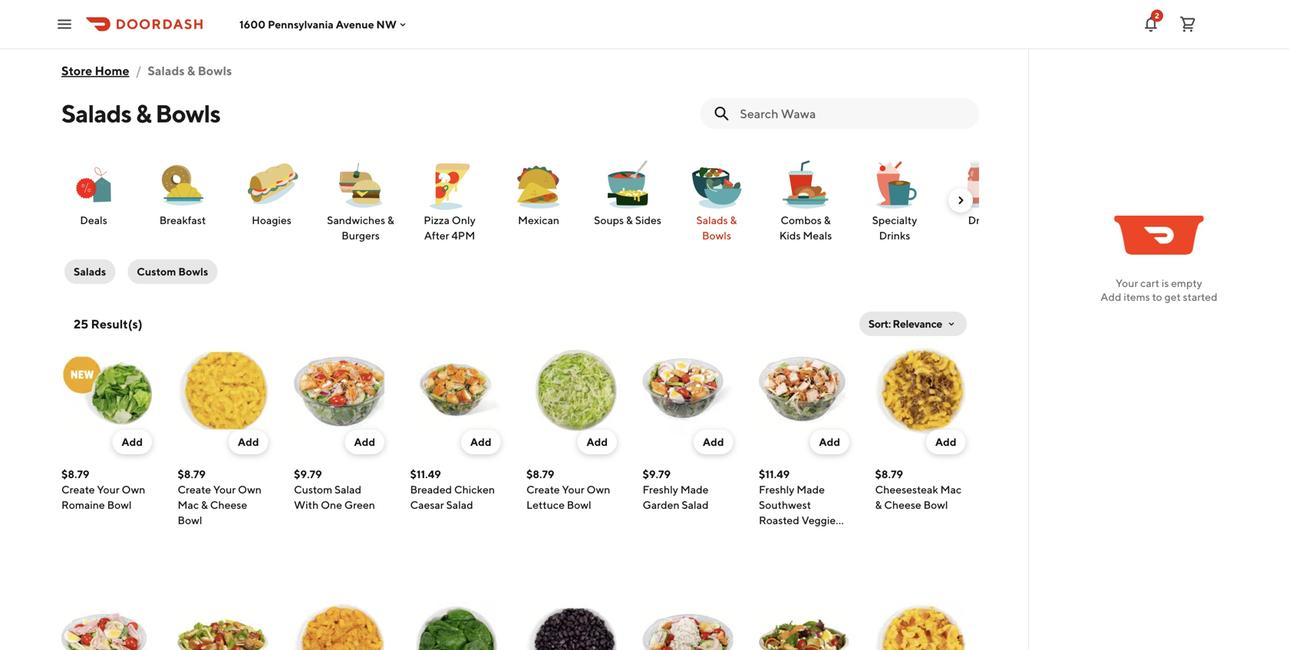 Task type: vqa. For each thing, say whether or not it's contained in the screenshot.
PARMESAN
no



Task type: describe. For each thing, give the bounding box(es) containing it.
pennsylvania
[[268, 18, 334, 31]]

sides
[[635, 214, 662, 226]]

1600 pennsylvania avenue nw button
[[240, 18, 409, 31]]

combos & kids meals image
[[778, 157, 834, 213]]

salads inside salads button
[[74, 265, 106, 278]]

store
[[61, 63, 92, 78]]

made for southwest
[[797, 483, 825, 496]]

salad inside $9.79 custom salad with one green
[[335, 483, 362, 496]]

your for $8.79 create your own mac & cheese bowl
[[213, 483, 236, 496]]

chicken salad garden salad with one green image
[[643, 602, 733, 650]]

custom bowls
[[137, 265, 208, 278]]

avenue
[[336, 18, 374, 31]]

store home / salads & bowls
[[61, 63, 232, 78]]

freshly for $11.49
[[759, 483, 795, 496]]

soups & sides
[[594, 214, 662, 226]]

chicken
[[454, 483, 495, 496]]

mac inside $8.79 create your own mac & cheese bowl
[[178, 499, 199, 511]]

salads & bowls image
[[689, 157, 745, 213]]

salad inside $9.79 freshly made garden salad
[[682, 499, 709, 511]]

sandwiches & burgers
[[327, 214, 394, 242]]

$11.49 freshly made southwest roasted veggie salad
[[759, 468, 836, 542]]

garden salad with one green image
[[759, 602, 850, 650]]

roasted
[[759, 514, 800, 527]]

deals image
[[66, 157, 121, 213]]

breakfast image
[[155, 157, 210, 213]]

deals
[[80, 214, 107, 226]]

romaine
[[61, 499, 105, 511]]

$9.79 custom salad with one green
[[294, 468, 375, 511]]

$11.49 breaded chicken caesar salad
[[410, 468, 495, 511]]

nw
[[376, 18, 397, 31]]

one
[[321, 499, 342, 511]]

create your own mac & cheese bowl image
[[178, 345, 268, 436]]

mexican link
[[501, 157, 577, 229]]

pizza only after 4pm link
[[411, 157, 488, 244]]

Search Wawa search field
[[740, 105, 967, 122]]

$8.79 for $8.79 create your own lettuce bowl
[[527, 468, 555, 481]]

lettuce
[[527, 499, 565, 511]]

open menu image
[[55, 15, 74, 33]]

notification bell image
[[1142, 15, 1161, 33]]

$9.79 freshly made garden salad
[[643, 468, 709, 511]]

drinks image
[[956, 157, 1012, 213]]

0 items, open order cart image
[[1179, 15, 1198, 33]]

create your own spinach bowl image
[[410, 602, 501, 650]]

25
[[74, 317, 88, 331]]

add for $8.79 cheesesteak mac & cheese bowl
[[936, 436, 957, 448]]

custom bowls link
[[125, 256, 221, 287]]

salads link
[[61, 256, 118, 287]]

deals link
[[55, 157, 132, 229]]

cheese inside $8.79 create your own mac & cheese bowl
[[210, 499, 247, 511]]

$8.79 create your own romaine bowl
[[61, 468, 145, 511]]

breakfast
[[159, 214, 206, 226]]

create your own lettuce bowl image
[[527, 345, 617, 436]]

create for lettuce
[[527, 483, 560, 496]]

own for create your own mac & cheese bowl
[[238, 483, 262, 496]]

to
[[1153, 291, 1163, 303]]

with
[[294, 499, 319, 511]]

0 vertical spatial salads & bowls
[[61, 99, 220, 128]]

caesar
[[410, 499, 444, 511]]

hoagies link
[[233, 157, 310, 229]]

started
[[1183, 291, 1218, 303]]

crispy chicken blt salad with one green image
[[178, 602, 268, 650]]

add for $11.49 freshly made southwest roasted veggie salad
[[819, 436, 841, 448]]

freshly for $9.79
[[643, 483, 679, 496]]

combos & kids meals
[[780, 214, 832, 242]]

& inside $8.79 create your own mac & cheese bowl
[[201, 499, 208, 511]]

custom salad with one green image
[[294, 345, 385, 436]]

bowls down store home / salads & bowls
[[155, 99, 220, 128]]

salads inside salads & bowls
[[697, 214, 728, 226]]

create your own black beans bowl image
[[527, 602, 617, 650]]

sandwiches & burgers image
[[333, 157, 388, 213]]

pizza only after 4pm
[[424, 214, 476, 242]]

empty
[[1172, 277, 1203, 289]]

kids
[[780, 229, 801, 242]]

$11.49 for $11.49 breaded chicken caesar salad
[[410, 468, 441, 481]]

pizza
[[424, 214, 450, 226]]

create your own romaine bowl image
[[61, 345, 152, 436]]

$8.79 for $8.79 create your own mac & cheese bowl
[[178, 468, 206, 481]]

create for romaine
[[61, 483, 95, 496]]

applewood smoked bacon mac & cheese bowl image
[[876, 602, 966, 650]]

your cart is empty add items to get started
[[1101, 277, 1218, 303]]

your for $8.79 create your own lettuce bowl
[[562, 483, 585, 496]]

4pm
[[452, 229, 475, 242]]

salads button
[[64, 259, 115, 284]]

meals
[[803, 229, 832, 242]]

freshly made chef salad image
[[61, 602, 152, 650]]

bowls inside button
[[178, 265, 208, 278]]

1600 pennsylvania avenue nw
[[240, 18, 397, 31]]

bowl for lettuce
[[567, 499, 592, 511]]



Task type: locate. For each thing, give the bounding box(es) containing it.
1 vertical spatial drinks
[[879, 229, 911, 242]]

add up chicken
[[471, 436, 492, 448]]

2 made from the left
[[797, 483, 825, 496]]

salad down chicken
[[446, 499, 473, 511]]

1 horizontal spatial cheese
[[885, 499, 922, 511]]

2 $8.79 from the left
[[178, 468, 206, 481]]

specialty drinks image
[[867, 157, 923, 213]]

bowl inside $8.79 cheesesteak mac & cheese bowl
[[924, 499, 948, 511]]

salads down store home link at the left top of the page
[[61, 99, 131, 128]]

1 horizontal spatial mac
[[941, 483, 962, 496]]

1 cheese from the left
[[210, 499, 247, 511]]

add
[[1101, 291, 1122, 303], [122, 436, 143, 448], [238, 436, 259, 448], [354, 436, 375, 448], [471, 436, 492, 448], [587, 436, 608, 448], [703, 436, 724, 448], [819, 436, 841, 448], [936, 436, 957, 448]]

custom down breakfast
[[137, 265, 176, 278]]

only
[[452, 214, 476, 226]]

freshly made garden salad image
[[643, 345, 733, 436]]

breaded
[[410, 483, 452, 496]]

drinks inside specialty drinks
[[879, 229, 911, 242]]

2 $11.49 from the left
[[759, 468, 790, 481]]

own inside $8.79 create your own romaine bowl
[[122, 483, 145, 496]]

salad down roasted at the bottom right of page
[[759, 529, 786, 542]]

bowl inside $8.79 create your own mac & cheese bowl
[[178, 514, 202, 527]]

0 horizontal spatial freshly
[[643, 483, 679, 496]]

& inside salads & bowls
[[730, 214, 737, 226]]

freshly up garden
[[643, 483, 679, 496]]

$11.49 for $11.49 freshly made southwest roasted veggie salad
[[759, 468, 790, 481]]

custom
[[137, 265, 176, 278], [294, 483, 332, 496]]

made inside $11.49 freshly made southwest roasted veggie salad
[[797, 483, 825, 496]]

your inside your cart is empty add items to get started
[[1116, 277, 1139, 289]]

bowl for cheese
[[924, 499, 948, 511]]

2 $9.79 from the left
[[643, 468, 671, 481]]

buffalo chicken mac & cheese bowl image
[[294, 602, 385, 650]]

0 horizontal spatial made
[[681, 483, 709, 496]]

$11.49 up southwest
[[759, 468, 790, 481]]

create inside $8.79 create your own lettuce bowl
[[527, 483, 560, 496]]

hoagies image
[[244, 157, 299, 213]]

1600
[[240, 18, 266, 31]]

add for $11.49 breaded chicken caesar salad
[[471, 436, 492, 448]]

freshly
[[643, 483, 679, 496], [759, 483, 795, 496]]

soups & sides link
[[590, 157, 666, 229]]

southwest
[[759, 499, 811, 511]]

salads down the deals
[[74, 265, 106, 278]]

0 horizontal spatial cheese
[[210, 499, 247, 511]]

salad
[[335, 483, 362, 496], [446, 499, 473, 511], [682, 499, 709, 511], [759, 529, 786, 542]]

items
[[1124, 291, 1151, 303]]

1 $11.49 from the left
[[410, 468, 441, 481]]

your for $8.79 create your own romaine bowl
[[97, 483, 120, 496]]

combos & kids meals link
[[768, 157, 844, 244]]

veggie
[[802, 514, 836, 527]]

1 $9.79 from the left
[[294, 468, 322, 481]]

add for $9.79 freshly made garden salad
[[703, 436, 724, 448]]

1 vertical spatial custom
[[294, 483, 332, 496]]

$11.49 up breaded
[[410, 468, 441, 481]]

0 horizontal spatial drinks
[[879, 229, 911, 242]]

cheese inside $8.79 cheesesteak mac & cheese bowl
[[885, 499, 922, 511]]

$8.79 create your own lettuce bowl
[[527, 468, 611, 511]]

get
[[1165, 291, 1181, 303]]

$11.49 inside $11.49 freshly made southwest roasted veggie salad
[[759, 468, 790, 481]]

1 vertical spatial salads & bowls
[[697, 214, 737, 242]]

salads & bowls
[[61, 99, 220, 128], [697, 214, 737, 242]]

freshly up southwest
[[759, 483, 795, 496]]

your inside $8.79 create your own mac & cheese bowl
[[213, 483, 236, 496]]

4 $8.79 from the left
[[876, 468, 904, 481]]

3 create from the left
[[527, 483, 560, 496]]

mexican
[[518, 214, 560, 226]]

create inside $8.79 create your own romaine bowl
[[61, 483, 95, 496]]

own for create your own romaine bowl
[[122, 483, 145, 496]]

create for mac
[[178, 483, 211, 496]]

custom inside button
[[137, 265, 176, 278]]

cheesesteak
[[876, 483, 939, 496]]

bowl
[[107, 499, 132, 511], [567, 499, 592, 511], [924, 499, 948, 511], [178, 514, 202, 527]]

1 horizontal spatial own
[[238, 483, 262, 496]]

create inside $8.79 create your own mac & cheese bowl
[[178, 483, 211, 496]]

0 vertical spatial custom
[[137, 265, 176, 278]]

relevance
[[893, 317, 943, 330]]

1 horizontal spatial $11.49
[[759, 468, 790, 481]]

& inside combos & kids meals
[[824, 214, 831, 226]]

drinks down 'drinks' image
[[969, 214, 1000, 226]]

$9.79 up with
[[294, 468, 322, 481]]

add for $8.79 create your own lettuce bowl
[[587, 436, 608, 448]]

$9.79 up garden
[[643, 468, 671, 481]]

custom up with
[[294, 483, 332, 496]]

add up $9.79 freshly made garden salad
[[703, 436, 724, 448]]

1 $8.79 from the left
[[61, 468, 89, 481]]

add for $9.79 custom salad with one green
[[354, 436, 375, 448]]

$8.79 inside $8.79 create your own lettuce bowl
[[527, 468, 555, 481]]

bowl inside $8.79 create your own romaine bowl
[[107, 499, 132, 511]]

sort: relevance
[[869, 317, 943, 330]]

$8.79
[[61, 468, 89, 481], [178, 468, 206, 481], [527, 468, 555, 481], [876, 468, 904, 481]]

add for $8.79 create your own mac & cheese bowl
[[238, 436, 259, 448]]

& inside $8.79 cheesesteak mac & cheese bowl
[[876, 499, 882, 511]]

$9.79 inside $9.79 custom salad with one green
[[294, 468, 322, 481]]

made
[[681, 483, 709, 496], [797, 483, 825, 496]]

salads & bowls down salads & bowls image
[[697, 214, 737, 242]]

2 create from the left
[[178, 483, 211, 496]]

1 made from the left
[[681, 483, 709, 496]]

your
[[1116, 277, 1139, 289], [97, 483, 120, 496], [213, 483, 236, 496], [562, 483, 585, 496]]

salads & bowls down /
[[61, 99, 220, 128]]

1 horizontal spatial $9.79
[[643, 468, 671, 481]]

1 horizontal spatial made
[[797, 483, 825, 496]]

hoagies
[[252, 214, 292, 226]]

$9.79 for $9.79 freshly made garden salad
[[643, 468, 671, 481]]

2 freshly from the left
[[759, 483, 795, 496]]

&
[[187, 63, 195, 78], [136, 99, 151, 128], [388, 214, 394, 226], [626, 214, 633, 226], [730, 214, 737, 226], [824, 214, 831, 226], [201, 499, 208, 511], [876, 499, 882, 511]]

1 create from the left
[[61, 483, 95, 496]]

after
[[424, 229, 449, 242]]

2
[[1155, 11, 1160, 20]]

salad right garden
[[682, 499, 709, 511]]

add up $8.79 create your own lettuce bowl at the left
[[587, 436, 608, 448]]

custom bowls button
[[128, 259, 218, 284]]

salads
[[148, 63, 185, 78], [61, 99, 131, 128], [697, 214, 728, 226], [74, 265, 106, 278]]

sandwiches & burgers link
[[322, 157, 399, 244]]

add for $8.79 create your own romaine bowl
[[122, 436, 143, 448]]

0 horizontal spatial $11.49
[[410, 468, 441, 481]]

specialty
[[873, 214, 918, 226]]

home
[[95, 63, 129, 78]]

freshly inside $9.79 freshly made garden salad
[[643, 483, 679, 496]]

0 horizontal spatial $9.79
[[294, 468, 322, 481]]

$11.49
[[410, 468, 441, 481], [759, 468, 790, 481]]

add up $8.79 cheesesteak mac & cheese bowl
[[936, 436, 957, 448]]

bowls down breakfast
[[178, 265, 208, 278]]

drinks link
[[946, 157, 1023, 229]]

0 vertical spatial mac
[[941, 483, 962, 496]]

salad up green
[[335, 483, 362, 496]]

your inside $8.79 create your own romaine bowl
[[97, 483, 120, 496]]

specialty drinks
[[873, 214, 918, 242]]

$8.79 for $8.79 cheesesteak mac & cheese bowl
[[876, 468, 904, 481]]

$8.79 create your own mac & cheese bowl
[[178, 468, 262, 527]]

your inside $8.79 create your own lettuce bowl
[[562, 483, 585, 496]]

salads right /
[[148, 63, 185, 78]]

1 horizontal spatial custom
[[294, 483, 332, 496]]

cheesesteak mac & cheese bowl image
[[876, 345, 966, 436]]

add up $11.49 freshly made southwest roasted veggie salad
[[819, 436, 841, 448]]

next image
[[955, 194, 967, 206]]

burgers
[[342, 229, 380, 242]]

salads & bowls link
[[679, 157, 755, 244]]

2 own from the left
[[238, 483, 262, 496]]

add up $8.79 create your own mac & cheese bowl
[[238, 436, 259, 448]]

25 result(s)
[[74, 317, 143, 331]]

sandwiches
[[327, 214, 385, 226]]

drinks
[[969, 214, 1000, 226], [879, 229, 911, 242]]

0 horizontal spatial own
[[122, 483, 145, 496]]

salad inside $11.49 freshly made southwest roasted veggie salad
[[759, 529, 786, 542]]

garden
[[643, 499, 680, 511]]

own inside $8.79 create your own mac & cheese bowl
[[238, 483, 262, 496]]

0 horizontal spatial mac
[[178, 499, 199, 511]]

custom inside $9.79 custom salad with one green
[[294, 483, 332, 496]]

result(s)
[[91, 317, 143, 331]]

breaded chicken caesar salad image
[[410, 345, 501, 436]]

mac
[[941, 483, 962, 496], [178, 499, 199, 511]]

sort: relevance button
[[860, 312, 967, 336]]

1 freshly from the left
[[643, 483, 679, 496]]

bowl inside $8.79 create your own lettuce bowl
[[567, 499, 592, 511]]

1 horizontal spatial salads & bowls
[[697, 214, 737, 242]]

2 horizontal spatial create
[[527, 483, 560, 496]]

0 vertical spatial drinks
[[969, 214, 1000, 226]]

add button
[[112, 430, 152, 454], [112, 430, 152, 454], [229, 430, 268, 454], [229, 430, 268, 454], [345, 430, 385, 454], [345, 430, 385, 454], [461, 430, 501, 454], [461, 430, 501, 454], [578, 430, 617, 454], [578, 430, 617, 454], [694, 430, 733, 454], [694, 430, 733, 454], [810, 430, 850, 454], [810, 430, 850, 454], [926, 430, 966, 454], [926, 430, 966, 454]]

own inside $8.79 create your own lettuce bowl
[[587, 483, 611, 496]]

& inside sandwiches & burgers
[[388, 214, 394, 226]]

combos
[[781, 214, 822, 226]]

$8.79 for $8.79 create your own romaine bowl
[[61, 468, 89, 481]]

bowls
[[198, 63, 232, 78], [155, 99, 220, 128], [702, 229, 732, 242], [178, 265, 208, 278]]

$8.79 inside $8.79 cheesesteak mac & cheese bowl
[[876, 468, 904, 481]]

soups
[[594, 214, 624, 226]]

sort:
[[869, 317, 891, 330]]

mexican image
[[511, 157, 567, 213]]

drinks down specialty on the top of page
[[879, 229, 911, 242]]

$9.79
[[294, 468, 322, 481], [643, 468, 671, 481]]

store home link
[[61, 55, 129, 86]]

$9.79 for $9.79 custom salad with one green
[[294, 468, 322, 481]]

3 own from the left
[[587, 483, 611, 496]]

1 horizontal spatial create
[[178, 483, 211, 496]]

$8.79 inside $8.79 create your own romaine bowl
[[61, 468, 89, 481]]

1 own from the left
[[122, 483, 145, 496]]

3 $8.79 from the left
[[527, 468, 555, 481]]

$11.49 inside $11.49 breaded chicken caesar salad
[[410, 468, 441, 481]]

bowls inside salads & bowls
[[702, 229, 732, 242]]

add left items
[[1101, 291, 1122, 303]]

add up $9.79 custom salad with one green
[[354, 436, 375, 448]]

bowls right /
[[198, 63, 232, 78]]

breakfast link
[[144, 157, 221, 229]]

made for garden
[[681, 483, 709, 496]]

add inside your cart is empty add items to get started
[[1101, 291, 1122, 303]]

/
[[136, 63, 142, 78]]

freshly made southwest roasted veggie salad image
[[759, 345, 850, 436]]

salad inside $11.49 breaded chicken caesar salad
[[446, 499, 473, 511]]

& inside the soups & sides link
[[626, 214, 633, 226]]

$8.79 cheesesteak mac & cheese bowl
[[876, 468, 962, 511]]

own
[[122, 483, 145, 496], [238, 483, 262, 496], [587, 483, 611, 496]]

cheese
[[210, 499, 247, 511], [885, 499, 922, 511]]

is
[[1162, 277, 1169, 289]]

2 horizontal spatial own
[[587, 483, 611, 496]]

1 horizontal spatial freshly
[[759, 483, 795, 496]]

0 horizontal spatial create
[[61, 483, 95, 496]]

pizza only after 4pm image
[[422, 157, 477, 213]]

add up $8.79 create your own romaine bowl
[[122, 436, 143, 448]]

2 cheese from the left
[[885, 499, 922, 511]]

own for create your own lettuce bowl
[[587, 483, 611, 496]]

create
[[61, 483, 95, 496], [178, 483, 211, 496], [527, 483, 560, 496]]

drinks inside "link"
[[969, 214, 1000, 226]]

specialty drinks link
[[857, 157, 933, 244]]

freshly inside $11.49 freshly made southwest roasted veggie salad
[[759, 483, 795, 496]]

soups & sides image
[[600, 157, 656, 213]]

0 horizontal spatial custom
[[137, 265, 176, 278]]

cart
[[1141, 277, 1160, 289]]

$9.79 inside $9.79 freshly made garden salad
[[643, 468, 671, 481]]

0 horizontal spatial salads & bowls
[[61, 99, 220, 128]]

salads down salads & bowls image
[[697, 214, 728, 226]]

bowls down salads & bowls image
[[702, 229, 732, 242]]

1 vertical spatial mac
[[178, 499, 199, 511]]

$8.79 inside $8.79 create your own mac & cheese bowl
[[178, 468, 206, 481]]

made inside $9.79 freshly made garden salad
[[681, 483, 709, 496]]

bowl for romaine
[[107, 499, 132, 511]]

mac inside $8.79 cheesesteak mac & cheese bowl
[[941, 483, 962, 496]]

1 horizontal spatial drinks
[[969, 214, 1000, 226]]

green
[[345, 499, 375, 511]]



